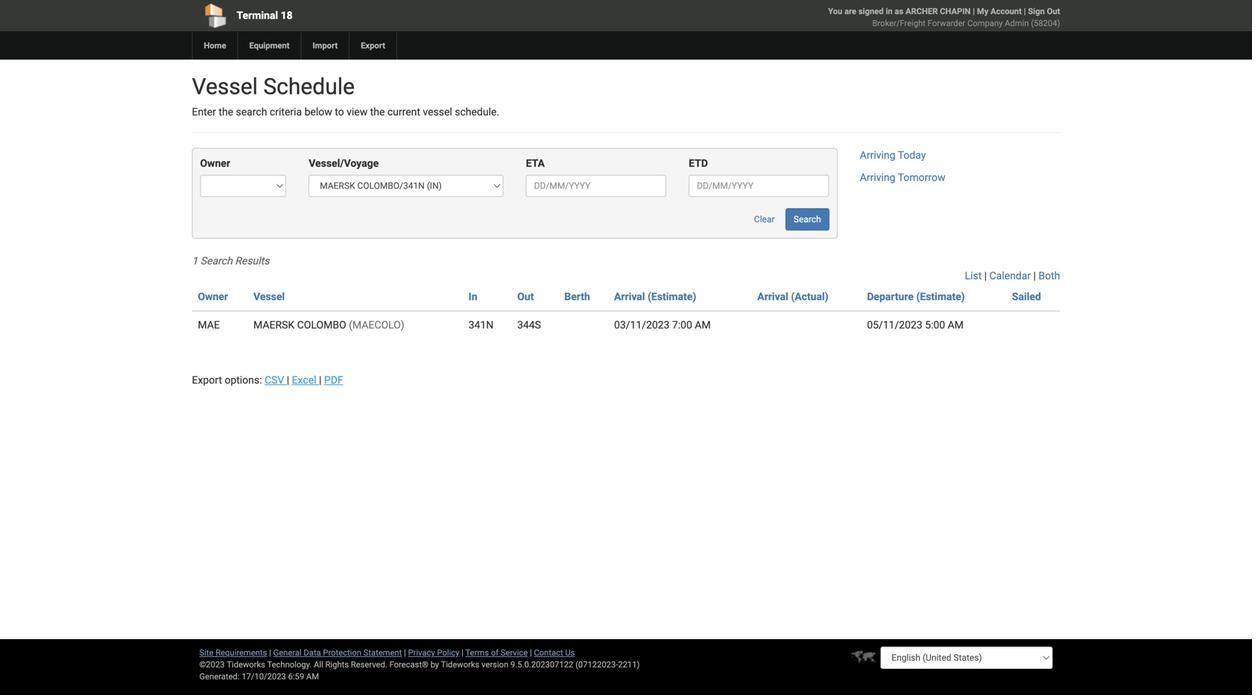 Task type: locate. For each thing, give the bounding box(es) containing it.
0 horizontal spatial the
[[219, 106, 233, 118]]

all
[[314, 660, 323, 670]]

am down all
[[306, 672, 319, 682]]

ETA text field
[[526, 175, 666, 197]]

(estimate) for departure (estimate)
[[916, 291, 965, 303]]

1 vertical spatial vessel
[[253, 291, 285, 303]]

signed
[[859, 6, 884, 16]]

arrival left (actual)
[[758, 291, 788, 303]]

1 arrival from the left
[[614, 291, 645, 303]]

excel link
[[292, 374, 319, 386]]

pdf link
[[324, 374, 343, 386]]

9.5.0.202307122
[[511, 660, 573, 670]]

1 (estimate) from the left
[[648, 291, 696, 303]]

the right enter
[[219, 106, 233, 118]]

maersk colombo (maecolo)
[[253, 319, 404, 331]]

vessel up enter
[[192, 73, 258, 100]]

etd
[[689, 157, 708, 169]]

generated:
[[199, 672, 240, 682]]

csv link
[[265, 374, 287, 386]]

1 horizontal spatial out
[[1047, 6, 1060, 16]]

vessel schedule enter the search criteria below to view the current vessel schedule.
[[192, 73, 499, 118]]

arriving up arriving tomorrow
[[860, 149, 896, 161]]

2 arriving from the top
[[860, 171, 896, 184]]

maersk
[[253, 319, 295, 331]]

(estimate) for arrival (estimate)
[[648, 291, 696, 303]]

chapin
[[940, 6, 971, 16]]

export
[[361, 41, 385, 50], [192, 374, 222, 386]]

owner up mae
[[198, 291, 228, 303]]

us
[[565, 648, 575, 658]]

broker/freight
[[872, 18, 926, 28]]

site requirements | general data protection statement | privacy policy | terms of service | contact us ©2023 tideworks technology. all rights reserved. forecast® by tideworks version 9.5.0.202307122 (07122023-2211) generated: 17/10/2023 6:59 am
[[199, 648, 640, 682]]

1 horizontal spatial arrival
[[758, 291, 788, 303]]

vessel inside vessel schedule enter the search criteria below to view the current vessel schedule.
[[192, 73, 258, 100]]

rights
[[325, 660, 349, 670]]

18
[[281, 9, 293, 22]]

arrival (estimate)
[[614, 291, 696, 303]]

equipment
[[249, 41, 289, 50]]

today
[[898, 149, 926, 161]]

forecast®
[[389, 660, 428, 670]]

terminal 18 link
[[192, 0, 541, 31]]

am right the 7:00 at the top right of the page
[[695, 319, 711, 331]]

1 horizontal spatial search
[[794, 214, 821, 225]]

import link
[[301, 31, 349, 60]]

privacy
[[408, 648, 435, 658]]

both
[[1039, 270, 1060, 282]]

out up the "344s"
[[517, 291, 534, 303]]

vessel
[[423, 106, 452, 118]]

pdf
[[324, 374, 343, 386]]

by
[[430, 660, 439, 670]]

export down terminal 18 link
[[361, 41, 385, 50]]

tomorrow
[[898, 171, 945, 184]]

admin
[[1005, 18, 1029, 28]]

(estimate) up 03/11/2023 7:00 am
[[648, 291, 696, 303]]

0 horizontal spatial am
[[306, 672, 319, 682]]

arrival (estimate) link
[[614, 291, 696, 303]]

1 horizontal spatial the
[[370, 106, 385, 118]]

out up (58204)
[[1047, 6, 1060, 16]]

03/11/2023 7:00 am
[[614, 319, 711, 331]]

0 vertical spatial out
[[1047, 6, 1060, 16]]

am right '5:00'
[[948, 319, 964, 331]]

vessel for vessel
[[253, 291, 285, 303]]

service
[[501, 648, 528, 658]]

(maecolo)
[[349, 319, 404, 331]]

reserved.
[[351, 660, 387, 670]]

1 vertical spatial arriving
[[860, 171, 896, 184]]

data
[[304, 648, 321, 658]]

export options: csv | excel | pdf
[[192, 374, 343, 386]]

| up 9.5.0.202307122
[[530, 648, 532, 658]]

arriving tomorrow
[[860, 171, 945, 184]]

| left both
[[1034, 270, 1036, 282]]

as
[[895, 6, 904, 16]]

site
[[199, 648, 214, 658]]

2 arrival from the left
[[758, 291, 788, 303]]

0 vertical spatial owner
[[200, 157, 230, 169]]

2 horizontal spatial am
[[948, 319, 964, 331]]

0 vertical spatial vessel
[[192, 73, 258, 100]]

mae
[[198, 319, 220, 331]]

tideworks
[[441, 660, 480, 670]]

1 vertical spatial owner
[[198, 291, 228, 303]]

arriving for arriving tomorrow
[[860, 171, 896, 184]]

05/11/2023 5:00 am
[[867, 319, 964, 331]]

vessel up maersk on the left top
[[253, 291, 285, 303]]

0 vertical spatial export
[[361, 41, 385, 50]]

criteria
[[270, 106, 302, 118]]

0 horizontal spatial export
[[192, 374, 222, 386]]

1 horizontal spatial export
[[361, 41, 385, 50]]

|
[[973, 6, 975, 16], [1024, 6, 1026, 16], [984, 270, 987, 282], [1034, 270, 1036, 282], [287, 374, 289, 386], [319, 374, 322, 386], [269, 648, 271, 658], [404, 648, 406, 658], [462, 648, 464, 658], [530, 648, 532, 658]]

7:00
[[672, 319, 692, 331]]

am for 05/11/2023 5:00 am
[[948, 319, 964, 331]]

(actual)
[[791, 291, 829, 303]]

1 vertical spatial export
[[192, 374, 222, 386]]

| left sign at the right of page
[[1024, 6, 1026, 16]]

2 (estimate) from the left
[[916, 291, 965, 303]]

1 horizontal spatial (estimate)
[[916, 291, 965, 303]]

5:00
[[925, 319, 945, 331]]

the
[[219, 106, 233, 118], [370, 106, 385, 118]]

account
[[991, 6, 1022, 16]]

1 vertical spatial search
[[200, 255, 232, 267]]

owner
[[200, 157, 230, 169], [198, 291, 228, 303]]

03/11/2023
[[614, 319, 670, 331]]

export for export options: csv | excel | pdf
[[192, 374, 222, 386]]

17/10/2023
[[242, 672, 286, 682]]

company
[[968, 18, 1003, 28]]

export left the options:
[[192, 374, 222, 386]]

vessel for vessel schedule enter the search criteria below to view the current vessel schedule.
[[192, 73, 258, 100]]

1 arriving from the top
[[860, 149, 896, 161]]

list
[[965, 270, 982, 282]]

search right the clear
[[794, 214, 821, 225]]

1 horizontal spatial am
[[695, 319, 711, 331]]

departure (estimate)
[[867, 291, 965, 303]]

arrival
[[614, 291, 645, 303], [758, 291, 788, 303]]

of
[[491, 648, 499, 658]]

arriving down arriving today
[[860, 171, 896, 184]]

owner down enter
[[200, 157, 230, 169]]

in
[[886, 6, 893, 16]]

0 vertical spatial search
[[794, 214, 821, 225]]

search button
[[786, 208, 829, 231]]

search
[[794, 214, 821, 225], [200, 255, 232, 267]]

the right view
[[370, 106, 385, 118]]

statement
[[363, 648, 402, 658]]

0 vertical spatial arriving
[[860, 149, 896, 161]]

0 horizontal spatial (estimate)
[[648, 291, 696, 303]]

1 vertical spatial out
[[517, 291, 534, 303]]

0 horizontal spatial search
[[200, 255, 232, 267]]

ETD text field
[[689, 175, 829, 197]]

0 horizontal spatial arrival
[[614, 291, 645, 303]]

out
[[1047, 6, 1060, 16], [517, 291, 534, 303]]

(estimate) up '5:00'
[[916, 291, 965, 303]]

am
[[695, 319, 711, 331], [948, 319, 964, 331], [306, 672, 319, 682]]

search right 1
[[200, 255, 232, 267]]

arrival down 1 search results list | calendar | both
[[614, 291, 645, 303]]

vessel/voyage
[[309, 157, 379, 169]]

berth
[[564, 291, 590, 303]]



Task type: describe. For each thing, give the bounding box(es) containing it.
vessel link
[[253, 291, 285, 303]]

arrival for arrival (actual)
[[758, 291, 788, 303]]

results
[[235, 255, 269, 267]]

clear button
[[746, 208, 783, 231]]

home link
[[192, 31, 237, 60]]

schedule.
[[455, 106, 499, 118]]

arriving tomorrow link
[[860, 171, 945, 184]]

1 search results list | calendar | both
[[192, 255, 1060, 282]]

csv
[[265, 374, 284, 386]]

2211)
[[618, 660, 640, 670]]

search inside 1 search results list | calendar | both
[[200, 255, 232, 267]]

| right csv
[[287, 374, 289, 386]]

out link
[[517, 291, 534, 303]]

| right the list
[[984, 270, 987, 282]]

to
[[335, 106, 344, 118]]

6:59
[[288, 672, 304, 682]]

| up forecast®
[[404, 648, 406, 658]]

arriving today link
[[860, 149, 926, 161]]

sailed
[[1012, 291, 1041, 303]]

terms of service link
[[466, 648, 528, 658]]

below
[[305, 106, 332, 118]]

1 the from the left
[[219, 106, 233, 118]]

terminal 18
[[237, 9, 293, 22]]

©2023 tideworks
[[199, 660, 265, 670]]

terminal
[[237, 9, 278, 22]]

export for export
[[361, 41, 385, 50]]

clear
[[754, 214, 775, 225]]

am inside 'site requirements | general data protection statement | privacy policy | terms of service | contact us ©2023 tideworks technology. all rights reserved. forecast® by tideworks version 9.5.0.202307122 (07122023-2211) generated: 17/10/2023 6:59 am'
[[306, 672, 319, 682]]

berth link
[[564, 291, 590, 303]]

(07122023-
[[575, 660, 618, 670]]

schedule
[[263, 73, 355, 100]]

| left pdf link
[[319, 374, 322, 386]]

enter
[[192, 106, 216, 118]]

arrival (actual) link
[[758, 291, 829, 303]]

export link
[[349, 31, 396, 60]]

import
[[313, 41, 338, 50]]

archer
[[906, 6, 938, 16]]

colombo
[[297, 319, 346, 331]]

2 the from the left
[[370, 106, 385, 118]]

equipment link
[[237, 31, 301, 60]]

departure
[[867, 291, 914, 303]]

you
[[828, 6, 842, 16]]

arriving today
[[860, 149, 926, 161]]

0 horizontal spatial out
[[517, 291, 534, 303]]

arrival for arrival (estimate)
[[614, 291, 645, 303]]

search inside button
[[794, 214, 821, 225]]

terms
[[466, 648, 489, 658]]

| left the my
[[973, 6, 975, 16]]

| up tideworks
[[462, 648, 464, 658]]

out inside you are signed in as archer chapin | my account | sign out broker/freight forwarder company admin (58204)
[[1047, 6, 1060, 16]]

in link
[[469, 291, 477, 303]]

05/11/2023
[[867, 319, 923, 331]]

view
[[347, 106, 368, 118]]

(58204)
[[1031, 18, 1060, 28]]

calendar
[[990, 270, 1031, 282]]

eta
[[526, 157, 545, 169]]

1
[[192, 255, 198, 267]]

privacy policy link
[[408, 648, 459, 658]]

list link
[[965, 270, 982, 282]]

policy
[[437, 648, 459, 658]]

options:
[[225, 374, 262, 386]]

| left general
[[269, 648, 271, 658]]

sign out link
[[1028, 6, 1060, 16]]

departure (estimate) link
[[867, 291, 965, 303]]

my
[[977, 6, 989, 16]]

search
[[236, 106, 267, 118]]

owner link
[[198, 291, 228, 303]]

my account link
[[977, 6, 1022, 16]]

excel
[[292, 374, 316, 386]]

general
[[273, 648, 302, 658]]

forwarder
[[928, 18, 965, 28]]

in
[[469, 291, 477, 303]]

are
[[845, 6, 857, 16]]

site requirements link
[[199, 648, 267, 658]]

arriving for arriving today
[[860, 149, 896, 161]]

requirements
[[216, 648, 267, 658]]

home
[[204, 41, 226, 50]]

am for 03/11/2023 7:00 am
[[695, 319, 711, 331]]

general data protection statement link
[[273, 648, 402, 658]]

344s
[[517, 319, 541, 331]]

contact us link
[[534, 648, 575, 658]]

sailed link
[[1012, 291, 1041, 303]]

both link
[[1039, 270, 1060, 282]]

technology.
[[267, 660, 312, 670]]

sign
[[1028, 6, 1045, 16]]

version
[[482, 660, 509, 670]]



Task type: vqa. For each thing, say whether or not it's contained in the screenshot.
Preferences
no



